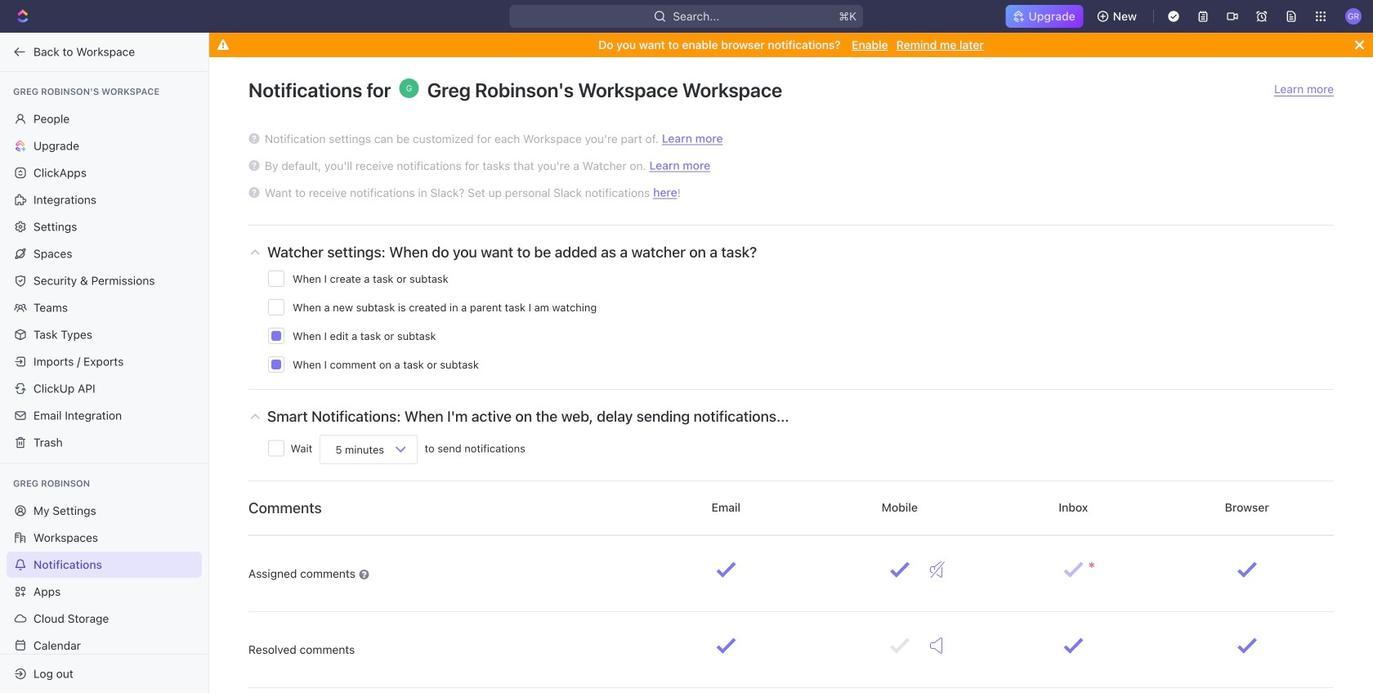 Task type: locate. For each thing, give the bounding box(es) containing it.
off image
[[930, 562, 945, 578]]

on image
[[930, 638, 942, 654]]



Task type: vqa. For each thing, say whether or not it's contained in the screenshot.
Untitled link
no



